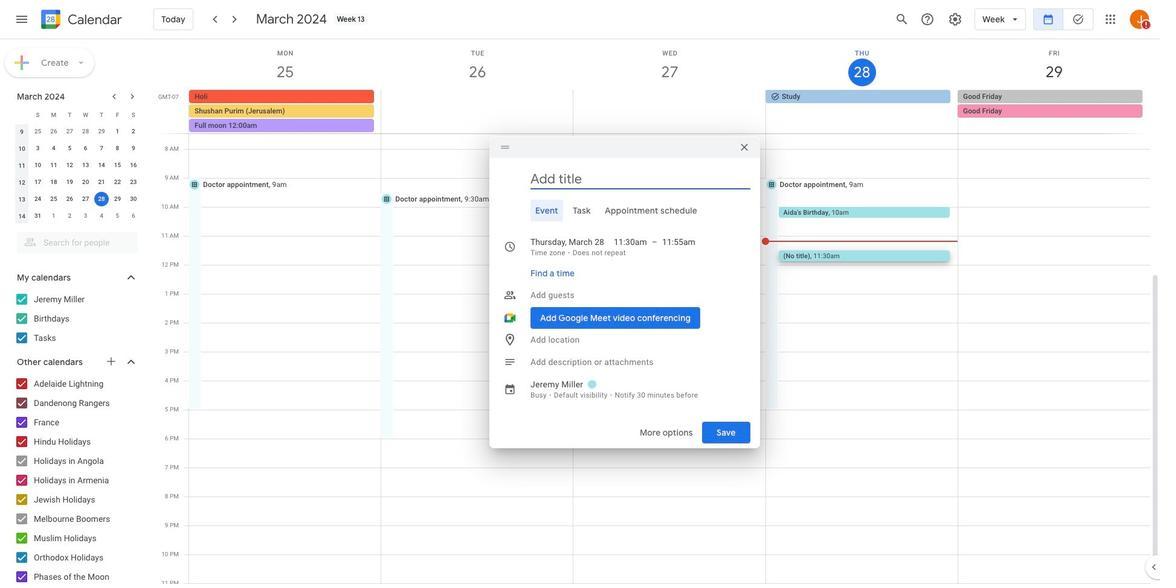Task type: locate. For each thing, give the bounding box(es) containing it.
row group inside march 2024 grid
[[14, 123, 141, 225]]

13 element
[[78, 158, 93, 173]]

february 28 element
[[78, 124, 93, 139]]

row
[[184, 90, 1160, 134], [14, 106, 141, 123], [14, 123, 141, 140], [14, 140, 141, 157], [14, 157, 141, 174], [14, 174, 141, 191], [14, 191, 141, 208], [14, 208, 141, 225]]

5 element
[[62, 141, 77, 156]]

20 element
[[78, 175, 93, 190]]

column header
[[14, 106, 30, 123]]

Search for people text field
[[24, 232, 131, 254]]

27 element
[[78, 192, 93, 207]]

2 element
[[126, 124, 141, 139]]

Add title text field
[[530, 170, 750, 188]]

row group
[[14, 123, 141, 225]]

3 element
[[31, 141, 45, 156]]

16 element
[[126, 158, 141, 173]]

grid
[[155, 39, 1160, 585]]

30 element
[[126, 192, 141, 207]]

april 1 element
[[46, 209, 61, 224]]

february 29 element
[[94, 124, 109, 139]]

cell inside march 2024 grid
[[94, 191, 110, 208]]

cell
[[189, 90, 381, 134], [381, 90, 573, 134], [573, 90, 766, 134], [958, 90, 1150, 134], [94, 191, 110, 208]]

28, today element
[[94, 192, 109, 207]]

heading
[[65, 12, 122, 27]]

my calendars list
[[2, 290, 150, 348]]

31 element
[[31, 209, 45, 224]]

to element
[[652, 236, 657, 248]]

main drawer image
[[15, 12, 29, 27]]

None search field
[[0, 227, 150, 254]]

6 element
[[78, 141, 93, 156]]

february 25 element
[[31, 124, 45, 139]]

tab list
[[499, 200, 750, 221]]

9 element
[[126, 141, 141, 156]]

12 element
[[62, 158, 77, 173]]

23 element
[[126, 175, 141, 190]]

april 3 element
[[78, 209, 93, 224]]

21 element
[[94, 175, 109, 190]]

7 element
[[94, 141, 109, 156]]



Task type: describe. For each thing, give the bounding box(es) containing it.
april 5 element
[[110, 209, 125, 224]]

heading inside calendar 'element'
[[65, 12, 122, 27]]

19 element
[[62, 175, 77, 190]]

29 element
[[110, 192, 125, 207]]

25 element
[[46, 192, 61, 207]]

8 element
[[110, 141, 125, 156]]

february 26 element
[[46, 124, 61, 139]]

column header inside march 2024 grid
[[14, 106, 30, 123]]

march 2024 grid
[[11, 106, 141, 225]]

26 element
[[62, 192, 77, 207]]

april 2 element
[[62, 209, 77, 224]]

4 element
[[46, 141, 61, 156]]

18 element
[[46, 175, 61, 190]]

14 element
[[94, 158, 109, 173]]

settings menu image
[[948, 12, 963, 27]]

april 4 element
[[94, 209, 109, 224]]

17 element
[[31, 175, 45, 190]]

10 element
[[31, 158, 45, 173]]

calendar element
[[39, 7, 122, 34]]

other calendars list
[[2, 375, 150, 585]]

add other calendars image
[[105, 356, 117, 368]]

24 element
[[31, 192, 45, 207]]

april 6 element
[[126, 209, 141, 224]]

1 element
[[110, 124, 125, 139]]

february 27 element
[[62, 124, 77, 139]]

22 element
[[110, 175, 125, 190]]

15 element
[[110, 158, 125, 173]]

11 element
[[46, 158, 61, 173]]



Task type: vqa. For each thing, say whether or not it's contained in the screenshot.
Search for people text box
yes



